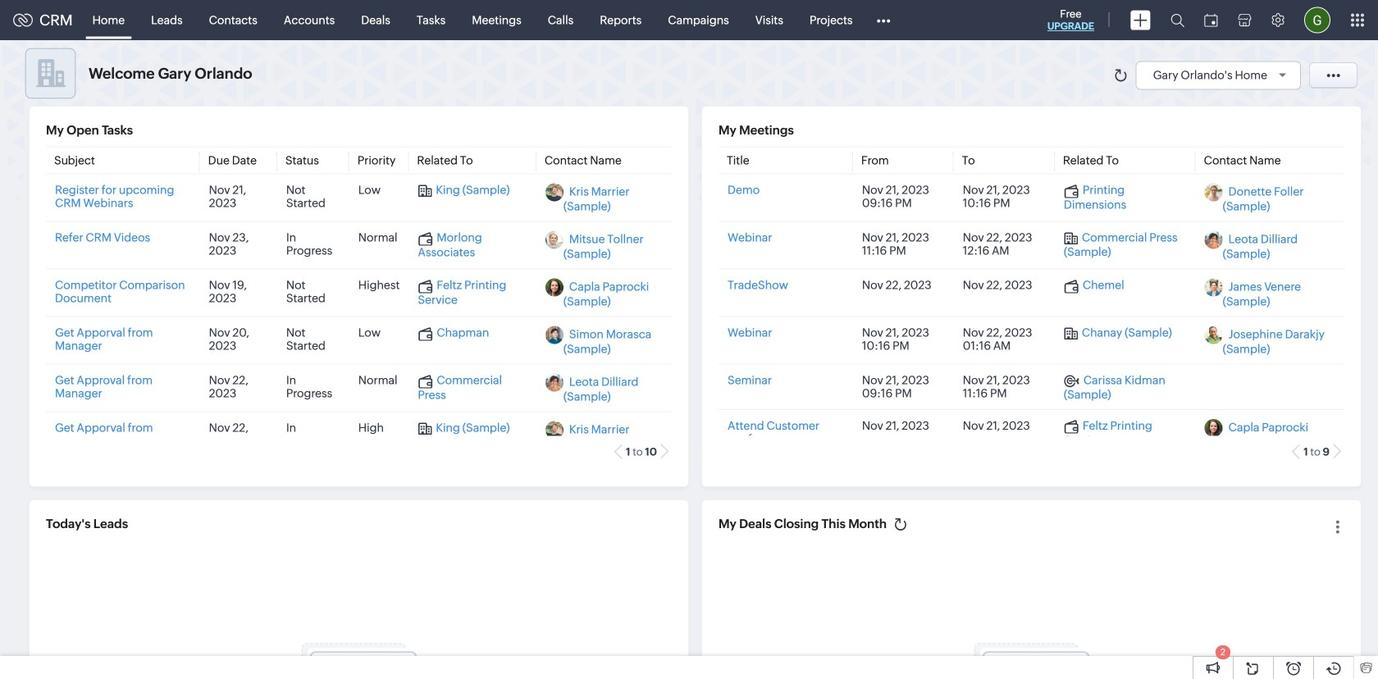 Task type: describe. For each thing, give the bounding box(es) containing it.
create menu element
[[1121, 0, 1161, 40]]

profile image
[[1304, 7, 1331, 33]]

logo image
[[13, 14, 33, 27]]

profile element
[[1294, 0, 1340, 40]]

calendar image
[[1204, 14, 1218, 27]]

search image
[[1171, 13, 1185, 27]]



Task type: vqa. For each thing, say whether or not it's contained in the screenshot.
0
no



Task type: locate. For each thing, give the bounding box(es) containing it.
Other Modules field
[[866, 7, 901, 33]]

create menu image
[[1130, 10, 1151, 30]]

search element
[[1161, 0, 1194, 40]]



